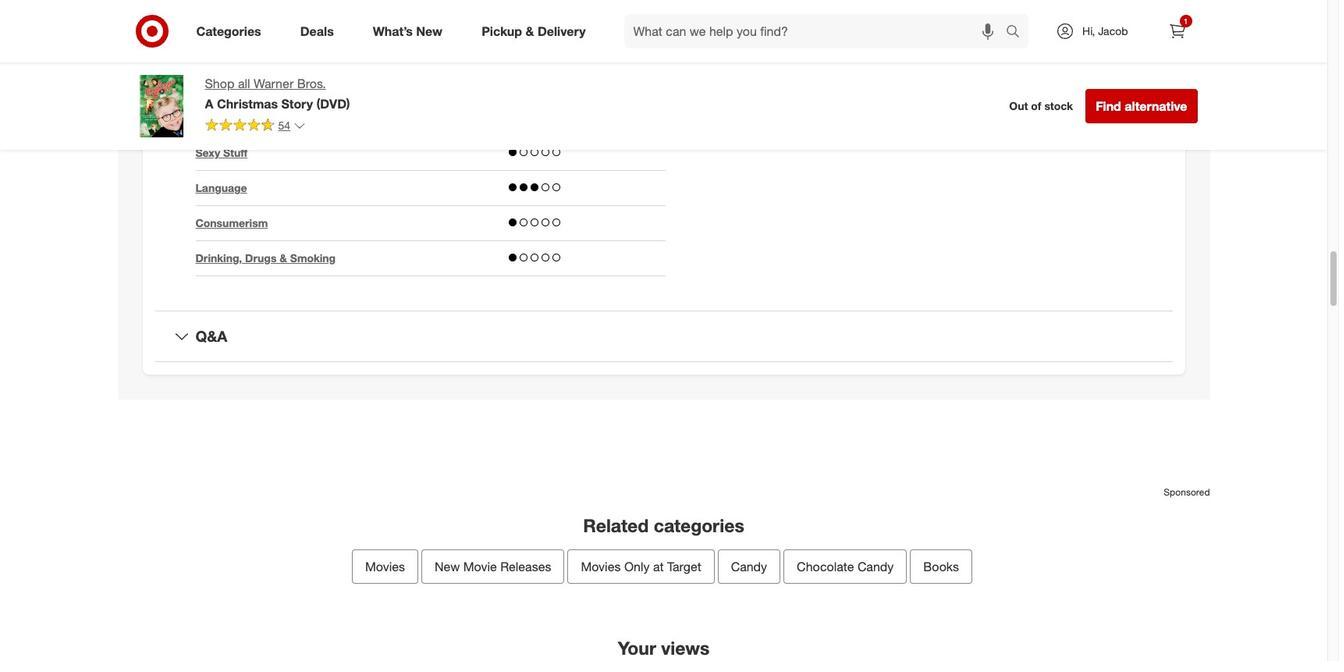 Task type: vqa. For each thing, say whether or not it's contained in the screenshot.
&
yes



Task type: describe. For each thing, give the bounding box(es) containing it.
1 link
[[1160, 14, 1195, 48]]

positive for positive messages
[[196, 41, 236, 54]]

deals link
[[287, 14, 353, 48]]

1 horizontal spatial &
[[280, 252, 287, 265]]

alternative
[[1125, 98, 1188, 114]]

drinking,
[[196, 252, 242, 265]]

find alternative
[[1096, 98, 1188, 114]]

consumerism button
[[196, 216, 268, 231]]

views
[[661, 637, 710, 659]]

positive messages
[[196, 41, 292, 54]]

image of a christmas story (dvd) image
[[130, 75, 192, 137]]

releases
[[501, 559, 551, 574]]

2 candy from the left
[[858, 559, 894, 574]]

sponsored
[[1164, 486, 1210, 498]]

54
[[278, 119, 290, 132]]

shop all warner bros. a christmas story (dvd)
[[205, 76, 350, 112]]

1
[[1184, 16, 1188, 26]]

jacob
[[1099, 24, 1128, 37]]

scariness
[[253, 111, 305, 124]]

sexy stuff button
[[196, 145, 248, 161]]

pickup & delivery
[[482, 23, 586, 39]]

54 link
[[205, 118, 306, 136]]

your
[[618, 637, 656, 659]]

a
[[205, 96, 213, 112]]

candy link
[[718, 549, 781, 584]]

chocolate candy
[[797, 559, 894, 574]]

out
[[1010, 99, 1028, 113]]

categories
[[654, 515, 745, 536]]

(dvd)
[[317, 96, 350, 112]]

search
[[999, 25, 1037, 40]]

what's new
[[373, 23, 443, 39]]

violence
[[196, 111, 240, 124]]

drugs
[[245, 252, 277, 265]]

what's
[[373, 23, 413, 39]]

hi,
[[1083, 24, 1095, 37]]

positive messages button
[[196, 40, 292, 56]]

models
[[266, 76, 304, 89]]

stock
[[1045, 99, 1074, 113]]

categories link
[[183, 14, 281, 48]]

violence & scariness
[[196, 111, 305, 124]]

out of stock
[[1010, 99, 1074, 113]]

smoking
[[290, 252, 336, 265]]



Task type: locate. For each thing, give the bounding box(es) containing it.
christmas
[[217, 96, 278, 112]]

positive inside button
[[196, 76, 236, 89]]

new movie releases
[[435, 559, 551, 574]]

candy
[[731, 559, 767, 574], [858, 559, 894, 574]]

story
[[281, 96, 313, 112]]

new
[[416, 23, 443, 39], [435, 559, 460, 574]]

2 movies from the left
[[581, 559, 621, 574]]

search button
[[999, 14, 1037, 52]]

sexy
[[196, 146, 220, 159]]

new right what's
[[416, 23, 443, 39]]

your views
[[618, 637, 710, 659]]

movies only at target link
[[568, 549, 715, 584]]

0 horizontal spatial movies
[[365, 559, 405, 574]]

1 horizontal spatial candy
[[858, 559, 894, 574]]

drinking, drugs & smoking button
[[196, 251, 336, 266]]

1 movies from the left
[[365, 559, 405, 574]]

positive down categories
[[196, 41, 236, 54]]

warner
[[254, 76, 294, 91]]

1 positive from the top
[[196, 41, 236, 54]]

delivery
[[538, 23, 586, 39]]

& for pickup
[[526, 23, 534, 39]]

1 candy from the left
[[731, 559, 767, 574]]

related
[[583, 515, 649, 536]]

only
[[624, 559, 650, 574]]

language button
[[196, 180, 247, 196]]

movies for movies only at target
[[581, 559, 621, 574]]

language
[[196, 181, 247, 195]]

positive
[[196, 41, 236, 54], [196, 76, 236, 89]]

positive inside button
[[196, 41, 236, 54]]

violence & scariness button
[[196, 110, 305, 126]]

drinking, drugs & smoking
[[196, 252, 336, 265]]

0 horizontal spatial &
[[243, 111, 250, 124]]

& right pickup
[[526, 23, 534, 39]]

chocolate
[[797, 559, 854, 574]]

& right drugs
[[280, 252, 287, 265]]

new left movie
[[435, 559, 460, 574]]

chocolate candy link
[[784, 549, 907, 584]]

related categories
[[583, 515, 745, 536]]

movies
[[365, 559, 405, 574], [581, 559, 621, 574]]

pickup
[[482, 23, 522, 39]]

of
[[1031, 99, 1042, 113]]

movies link
[[352, 549, 418, 584]]

categories
[[196, 23, 261, 39]]

what's new link
[[360, 14, 462, 48]]

1 vertical spatial positive
[[196, 76, 236, 89]]

role
[[239, 76, 263, 89]]

new movie releases link
[[422, 549, 565, 584]]

& right violence
[[243, 111, 250, 124]]

positive up a
[[196, 76, 236, 89]]

movies only at target
[[581, 559, 702, 574]]

1 vertical spatial &
[[243, 111, 250, 124]]

hi, jacob
[[1083, 24, 1128, 37]]

movies for movies
[[365, 559, 405, 574]]

positive role models
[[196, 76, 304, 89]]

all
[[238, 76, 250, 91]]

&
[[526, 23, 534, 39], [243, 111, 250, 124], [280, 252, 287, 265]]

movie
[[464, 559, 497, 574]]

0 vertical spatial &
[[526, 23, 534, 39]]

deals
[[300, 23, 334, 39]]

find
[[1096, 98, 1122, 114]]

1 vertical spatial new
[[435, 559, 460, 574]]

2 positive from the top
[[196, 76, 236, 89]]

find alternative button
[[1086, 89, 1198, 123]]

books
[[924, 559, 959, 574]]

sexy stuff
[[196, 146, 248, 159]]

positive role models button
[[196, 75, 304, 91]]

q&a
[[196, 327, 227, 345]]

0 horizontal spatial candy
[[731, 559, 767, 574]]

2 vertical spatial &
[[280, 252, 287, 265]]

What can we help you find? suggestions appear below search field
[[624, 14, 1010, 48]]

q&a button
[[155, 312, 1173, 361]]

books link
[[910, 549, 973, 584]]

region
[[117, 425, 1210, 661]]

target
[[667, 559, 702, 574]]

shop
[[205, 76, 235, 91]]

stuff
[[223, 146, 248, 159]]

region containing related categories
[[117, 425, 1210, 661]]

2 horizontal spatial &
[[526, 23, 534, 39]]

0 vertical spatial positive
[[196, 41, 236, 54]]

1 horizontal spatial movies
[[581, 559, 621, 574]]

candy right target
[[731, 559, 767, 574]]

0 vertical spatial new
[[416, 23, 443, 39]]

new inside region
[[435, 559, 460, 574]]

candy right chocolate
[[858, 559, 894, 574]]

at
[[653, 559, 664, 574]]

& for violence
[[243, 111, 250, 124]]

positive for positive role models
[[196, 76, 236, 89]]

messages
[[239, 41, 292, 54]]

bros.
[[297, 76, 326, 91]]

pickup & delivery link
[[469, 14, 605, 48]]

consumerism
[[196, 216, 268, 230]]



